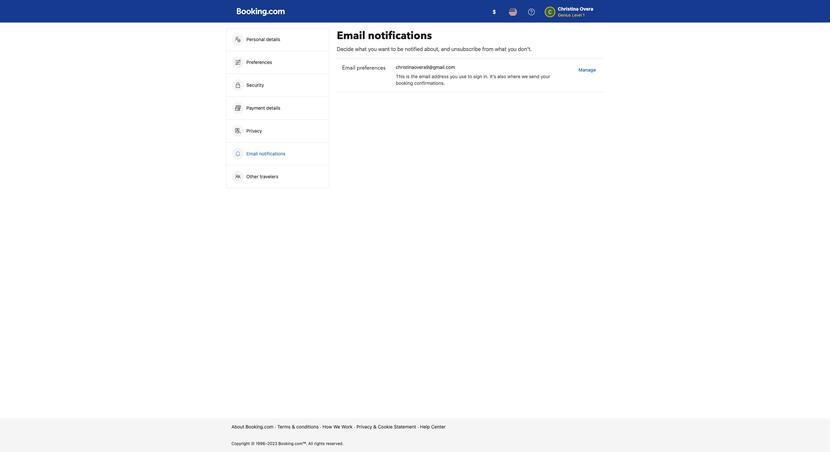 Task type: vqa. For each thing, say whether or not it's contained in the screenshot.
The About,
yes



Task type: describe. For each thing, give the bounding box(es) containing it.
email
[[419, 74, 431, 79]]

notifications for email notifications
[[259, 151, 286, 157]]

also
[[498, 74, 507, 79]]

about booking.com
[[232, 424, 274, 430]]

use
[[459, 74, 467, 79]]

terms & conditions
[[278, 424, 319, 430]]

payment details
[[247, 105, 282, 111]]

rights
[[314, 441, 325, 446]]

christina overa genius level 1
[[558, 6, 594, 18]]

1 what from the left
[[355, 46, 367, 52]]

to inside email notifications decide what you want to be notified about, and unsubscribe from what you don't.
[[391, 46, 396, 52]]

preferences
[[357, 64, 386, 72]]

you inside this is the email address you use to sign in. it's also where we send your booking confirmations.
[[450, 74, 458, 79]]

1996–2023
[[256, 441, 277, 446]]

0 horizontal spatial you
[[368, 46, 377, 52]]

this is the email address you use to sign in. it's also where we send your booking confirmations.
[[396, 74, 551, 86]]

security
[[247, 82, 264, 88]]

how
[[323, 424, 332, 430]]

personal details link
[[227, 28, 329, 51]]

personal
[[247, 36, 265, 42]]

email notifications decide what you want to be notified about, and unsubscribe from what you don't.
[[337, 29, 532, 52]]

terms
[[278, 424, 291, 430]]

$ button
[[487, 4, 503, 20]]

preferences
[[247, 59, 272, 65]]

address
[[432, 74, 449, 79]]

decide
[[337, 46, 354, 52]]

1
[[583, 13, 585, 18]]

conditions
[[297, 424, 319, 430]]

terms & conditions link
[[278, 424, 319, 430]]

christina
[[558, 6, 579, 12]]

©
[[251, 441, 255, 446]]

& for terms
[[292, 424, 295, 430]]

email preferences
[[342, 64, 386, 72]]

send
[[529, 74, 540, 79]]

we
[[522, 74, 528, 79]]

unsubscribe
[[452, 46, 481, 52]]

privacy link
[[227, 120, 329, 142]]

details for personal details
[[266, 36, 280, 42]]

email for email notifications
[[247, 151, 258, 157]]

don't.
[[518, 46, 532, 52]]

to inside this is the email address you use to sign in. it's also where we send your booking confirmations.
[[468, 74, 472, 79]]

other travelers link
[[227, 165, 329, 188]]

preferences link
[[227, 51, 329, 74]]

genius
[[558, 13, 571, 18]]

level
[[572, 13, 582, 18]]

privacy & cookie statement
[[357, 424, 416, 430]]

statement
[[394, 424, 416, 430]]



Task type: locate. For each thing, give the bounding box(es) containing it.
0 horizontal spatial what
[[355, 46, 367, 52]]

payment details link
[[227, 97, 329, 119]]

what right the from
[[495, 46, 507, 52]]

privacy right work
[[357, 424, 372, 430]]

from
[[483, 46, 494, 52]]

center
[[432, 424, 446, 430]]

1 horizontal spatial &
[[374, 424, 377, 430]]

where
[[508, 74, 521, 79]]

0 horizontal spatial to
[[391, 46, 396, 52]]

email
[[337, 29, 366, 43], [342, 64, 356, 72], [247, 151, 258, 157]]

booking
[[396, 80, 413, 86]]

is
[[406, 74, 410, 79]]

christinaovera9@gmail.com
[[396, 64, 455, 70]]

work
[[342, 424, 353, 430]]

email notifications
[[247, 151, 286, 157]]

be
[[398, 46, 404, 52]]

email for email notifications decide what you want to be notified about, and unsubscribe from what you don't.
[[337, 29, 366, 43]]

1 vertical spatial details
[[266, 105, 281, 111]]

email notifications link
[[227, 143, 329, 165]]

other travelers
[[247, 174, 279, 179]]

0 horizontal spatial privacy
[[247, 128, 262, 134]]

you left the don't.
[[508, 46, 517, 52]]

& right terms
[[292, 424, 295, 430]]

details right the 'personal'
[[266, 36, 280, 42]]

email up the decide on the top left of page
[[337, 29, 366, 43]]

1 horizontal spatial you
[[450, 74, 458, 79]]

email for email preferences
[[342, 64, 356, 72]]

0 horizontal spatial notifications
[[259, 151, 286, 157]]

1 vertical spatial email
[[342, 64, 356, 72]]

1 & from the left
[[292, 424, 295, 430]]

email inside email notifications decide what you want to be notified about, and unsubscribe from what you don't.
[[337, 29, 366, 43]]

the
[[411, 74, 418, 79]]

payment
[[247, 105, 265, 111]]

0 vertical spatial details
[[266, 36, 280, 42]]

privacy
[[247, 128, 262, 134], [357, 424, 372, 430]]

notifications up be
[[368, 29, 432, 43]]

personal details
[[247, 36, 280, 42]]

your
[[541, 74, 551, 79]]

2 vertical spatial email
[[247, 151, 258, 157]]

sign
[[474, 74, 483, 79]]

this
[[396, 74, 405, 79]]

1 horizontal spatial to
[[468, 74, 472, 79]]

privacy down the 'payment'
[[247, 128, 262, 134]]

security link
[[227, 74, 329, 97]]

help center
[[420, 424, 446, 430]]

notifications
[[368, 29, 432, 43], [259, 151, 286, 157]]

copyright © 1996–2023 booking.com™. all rights reserved.
[[232, 441, 344, 446]]

privacy for privacy
[[247, 128, 262, 134]]

manage link
[[576, 64, 599, 76]]

0 vertical spatial privacy
[[247, 128, 262, 134]]

1 vertical spatial notifications
[[259, 151, 286, 157]]

& for privacy
[[374, 424, 377, 430]]

1 details from the top
[[266, 36, 280, 42]]

privacy & cookie statement link
[[357, 424, 416, 430]]

notifications for email notifications decide what you want to be notified about, and unsubscribe from what you don't.
[[368, 29, 432, 43]]

notified
[[405, 46, 423, 52]]

what
[[355, 46, 367, 52], [495, 46, 507, 52]]

in.
[[484, 74, 489, 79]]

want
[[378, 46, 390, 52]]

details
[[266, 36, 280, 42], [266, 105, 281, 111]]

0 vertical spatial notifications
[[368, 29, 432, 43]]

about booking.com link
[[232, 424, 274, 430]]

to left be
[[391, 46, 396, 52]]

travelers
[[260, 174, 279, 179]]

all
[[309, 441, 313, 446]]

$
[[493, 9, 496, 15]]

notifications inside email notifications decide what you want to be notified about, and unsubscribe from what you don't.
[[368, 29, 432, 43]]

1 vertical spatial to
[[468, 74, 472, 79]]

copyright
[[232, 441, 250, 446]]

1 horizontal spatial privacy
[[357, 424, 372, 430]]

1 horizontal spatial notifications
[[368, 29, 432, 43]]

email down the decide on the top left of page
[[342, 64, 356, 72]]

confirmations.
[[415, 80, 445, 86]]

& left cookie
[[374, 424, 377, 430]]

1 horizontal spatial what
[[495, 46, 507, 52]]

you left use
[[450, 74, 458, 79]]

to
[[391, 46, 396, 52], [468, 74, 472, 79]]

it's
[[490, 74, 497, 79]]

what right the decide on the top left of page
[[355, 46, 367, 52]]

help center link
[[420, 424, 446, 430]]

email up other
[[247, 151, 258, 157]]

overa
[[580, 6, 594, 12]]

manage
[[579, 67, 596, 73]]

0 vertical spatial email
[[337, 29, 366, 43]]

we
[[334, 424, 340, 430]]

and
[[441, 46, 450, 52]]

you
[[368, 46, 377, 52], [508, 46, 517, 52], [450, 74, 458, 79]]

to right use
[[468, 74, 472, 79]]

details for payment details
[[266, 105, 281, 111]]

booking.com
[[246, 424, 274, 430]]

2 & from the left
[[374, 424, 377, 430]]

reserved.
[[326, 441, 344, 446]]

details right the 'payment'
[[266, 105, 281, 111]]

about
[[232, 424, 245, 430]]

&
[[292, 424, 295, 430], [374, 424, 377, 430]]

you left want
[[368, 46, 377, 52]]

notifications up travelers
[[259, 151, 286, 157]]

how we work link
[[323, 424, 353, 430]]

1 vertical spatial privacy
[[357, 424, 372, 430]]

about,
[[425, 46, 440, 52]]

other
[[247, 174, 259, 179]]

how we work
[[323, 424, 353, 430]]

2 details from the top
[[266, 105, 281, 111]]

booking.com™.
[[279, 441, 307, 446]]

help
[[420, 424, 430, 430]]

cookie
[[378, 424, 393, 430]]

privacy for privacy & cookie statement
[[357, 424, 372, 430]]

2 what from the left
[[495, 46, 507, 52]]

0 vertical spatial to
[[391, 46, 396, 52]]

0 horizontal spatial &
[[292, 424, 295, 430]]

2 horizontal spatial you
[[508, 46, 517, 52]]



